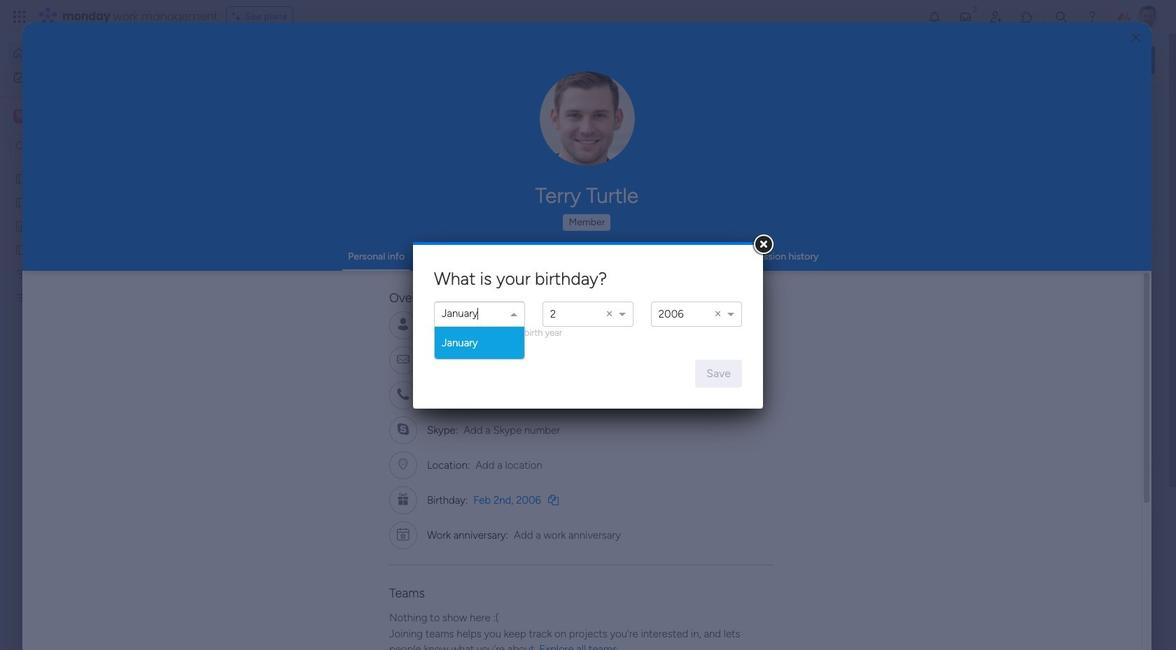 Task type: vqa. For each thing, say whether or not it's contained in the screenshot.
Heading
no



Task type: describe. For each thing, give the bounding box(es) containing it.
search everything image
[[1054, 10, 1068, 24]]

1 horizontal spatial public board image
[[234, 256, 249, 271]]

component image for middle public board icon
[[234, 278, 246, 290]]

update feed image
[[958, 10, 972, 24]]

0 horizontal spatial public board image
[[15, 172, 28, 185]]

2 image
[[969, 1, 981, 16]]

workspace image
[[13, 109, 27, 124]]

templates image image
[[958, 282, 1143, 378]]

notifications image
[[928, 10, 942, 24]]

monday marketplace image
[[1020, 10, 1034, 24]]

terry turtle image
[[1137, 6, 1159, 28]]

select product image
[[13, 10, 27, 24]]

0 horizontal spatial copied! image
[[520, 320, 531, 330]]

january option
[[435, 327, 524, 359]]

invite members image
[[989, 10, 1003, 24]]

2 horizontal spatial public board image
[[463, 256, 478, 271]]



Task type: locate. For each thing, give the bounding box(es) containing it.
list box
[[0, 163, 179, 498], [435, 327, 524, 359]]

close image
[[1132, 33, 1140, 43]]

component image for the rightmost public board icon
[[463, 278, 475, 290]]

workspace image
[[16, 109, 25, 124]]

public board image up 'public dashboard' image
[[15, 195, 28, 209]]

1 horizontal spatial copied! image
[[548, 495, 559, 505]]

1 public board image from the top
[[15, 195, 28, 209]]

2 component image from the left
[[463, 278, 475, 290]]

2 public board image from the top
[[15, 243, 28, 256]]

see plans image
[[232, 9, 245, 25]]

1 vertical spatial copied! image
[[548, 495, 559, 505]]

dapulse x slim image
[[1134, 102, 1151, 118]]

public dashboard image
[[15, 219, 28, 232]]

1 horizontal spatial list box
[[435, 327, 524, 359]]

0 vertical spatial add to favorites image
[[873, 256, 887, 270]]

public board image
[[15, 172, 28, 185], [234, 256, 249, 271], [463, 256, 478, 271]]

1 horizontal spatial option
[[550, 308, 556, 321]]

component image
[[234, 278, 246, 290], [463, 278, 475, 290]]

1 vertical spatial public board image
[[15, 243, 28, 256]]

option
[[0, 166, 179, 168], [550, 308, 556, 321], [659, 308, 684, 321]]

0 vertical spatial copied! image
[[520, 320, 531, 330]]

0 vertical spatial public board image
[[15, 195, 28, 209]]

getting started element
[[945, 510, 1155, 566]]

2 horizontal spatial option
[[659, 308, 684, 321]]

0 horizontal spatial component image
[[234, 278, 246, 290]]

public board image down 'public dashboard' image
[[15, 243, 28, 256]]

1 horizontal spatial component image
[[463, 278, 475, 290]]

add to favorites image
[[873, 256, 887, 270], [415, 427, 429, 441]]

help image
[[1085, 10, 1099, 24]]

1 vertical spatial add to favorites image
[[415, 427, 429, 441]]

copied! image
[[520, 320, 531, 330], [548, 495, 559, 505]]

1 component image from the left
[[234, 278, 246, 290]]

0 horizontal spatial option
[[0, 166, 179, 168]]

None field
[[442, 302, 480, 328]]

0 horizontal spatial add to favorites image
[[415, 427, 429, 441]]

1 horizontal spatial add to favorites image
[[873, 256, 887, 270]]

help center element
[[945, 577, 1155, 633]]

quick search results list box
[[216, 131, 911, 488]]

public board image
[[15, 195, 28, 209], [15, 243, 28, 256]]

0 horizontal spatial list box
[[0, 163, 179, 498]]



